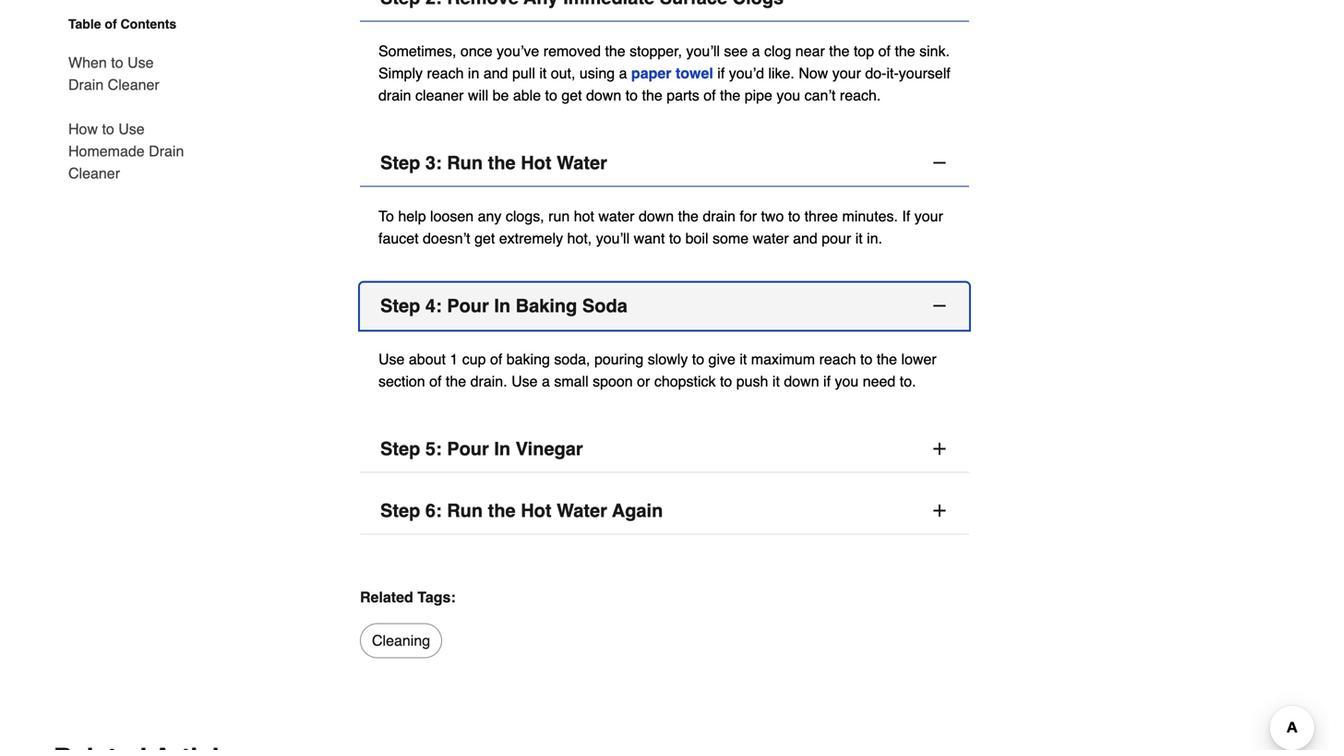 Task type: describe. For each thing, give the bounding box(es) containing it.
when to use drain cleaner link
[[68, 41, 192, 107]]

parts
[[667, 87, 700, 104]]

when to use drain cleaner
[[68, 54, 159, 93]]

like.
[[769, 65, 795, 82]]

for
[[740, 208, 757, 225]]

do-
[[865, 65, 887, 82]]

you inside if you'd like. now your do-it-yourself drain cleaner will be able to get down to the parts of the pipe you can't reach.
[[777, 87, 801, 104]]

step for step 4: pour in baking soda
[[380, 295, 420, 317]]

of right table
[[105, 17, 117, 31]]

down inside "to help loosen any clogs, run hot water down the drain for two to three minutes. if your faucet doesn't get extremely hot, you'll want to boil some water and pour it in."
[[639, 208, 674, 225]]

minus image
[[931, 154, 949, 172]]

table
[[68, 17, 101, 31]]

0 vertical spatial water
[[599, 208, 635, 225]]

the down '1' at the top left of the page
[[446, 373, 466, 390]]

it inside "to help loosen any clogs, run hot water down the drain for two to three minutes. if your faucet doesn't get extremely hot, you'll want to boil some water and pour it in."
[[856, 230, 863, 247]]

plus image for step 6: run the hot water again
[[931, 502, 949, 520]]

tags:
[[418, 589, 456, 606]]

sometimes,
[[379, 42, 457, 59]]

water for step 6: run the hot water again
[[557, 500, 607, 522]]

the inside "to help loosen any clogs, run hot water down the drain for two to three minutes. if your faucet doesn't get extremely hot, you'll want to boil some water and pour it in."
[[678, 208, 699, 225]]

reach inside use about 1 cup of baking soda, pouring slowly to give it maximum reach to the lower section of the drain. use a small spoon or chopstick to push it down if you need to.
[[819, 351, 856, 368]]

extremely
[[499, 230, 563, 247]]

need
[[863, 373, 896, 390]]

6:
[[426, 500, 442, 522]]

and inside "to help loosen any clogs, run hot water down the drain for two to three minutes. if your faucet doesn't get extremely hot, you'll want to boil some water and pour it in."
[[793, 230, 818, 247]]

4:
[[426, 295, 442, 317]]

to down give
[[720, 373, 732, 390]]

out,
[[551, 65, 576, 82]]

how to use homemade drain cleaner
[[68, 120, 184, 182]]

you'd
[[729, 65, 764, 82]]

of inside if you'd like. now your do-it-yourself drain cleaner will be able to get down to the parts of the pipe you can't reach.
[[704, 87, 716, 104]]

hot for 6:
[[521, 500, 552, 522]]

pouring
[[595, 351, 644, 368]]

to inside when to use drain cleaner
[[111, 54, 123, 71]]

step 5: pour in vinegar button
[[360, 426, 969, 473]]

paper
[[631, 65, 672, 82]]

get inside if you'd like. now your do-it-yourself drain cleaner will be able to get down to the parts of the pipe you can't reach.
[[562, 87, 582, 104]]

removed
[[544, 42, 601, 59]]

to.
[[900, 373, 916, 390]]

step 5: pour in vinegar
[[380, 438, 583, 460]]

any
[[478, 208, 502, 225]]

step 3: run the hot water
[[380, 152, 607, 173]]

maximum
[[751, 351, 815, 368]]

3:
[[426, 152, 442, 173]]

hot,
[[567, 230, 592, 247]]

your inside "to help loosen any clogs, run hot water down the drain for two to three minutes. if your faucet doesn't get extremely hot, you'll want to boil some water and pour it in."
[[915, 208, 943, 225]]

small
[[554, 373, 589, 390]]

a inside use about 1 cup of baking soda, pouring slowly to give it maximum reach to the lower section of the drain. use a small spoon or chopstick to push it down if you need to.
[[542, 373, 550, 390]]

minus image
[[931, 297, 949, 315]]

will
[[468, 87, 489, 104]]

step for step 5: pour in vinegar
[[380, 438, 420, 460]]

give
[[709, 351, 736, 368]]

near
[[796, 42, 825, 59]]

the up need
[[877, 351, 897, 368]]

see
[[724, 42, 748, 59]]

1
[[450, 351, 458, 368]]

now
[[799, 65, 828, 82]]

able
[[513, 87, 541, 104]]

1 horizontal spatial water
[[753, 230, 789, 247]]

doesn't
[[423, 230, 471, 247]]

it down maximum
[[773, 373, 780, 390]]

help
[[398, 208, 426, 225]]

clogs,
[[506, 208, 544, 225]]

clog
[[764, 42, 792, 59]]

be
[[493, 87, 509, 104]]

you've
[[497, 42, 539, 59]]

cup
[[462, 351, 486, 368]]

use inside how to use homemade drain cleaner
[[118, 120, 145, 138]]

down inside use about 1 cup of baking soda, pouring slowly to give it maximum reach to the lower section of the drain. use a small spoon or chopstick to push it down if you need to.
[[784, 373, 819, 390]]

the left top
[[829, 42, 850, 59]]

1 horizontal spatial a
[[619, 65, 627, 82]]

reach inside sometimes, once you've removed the stopper, you'll see a clog near the top of the sink. simply reach in and pull it out, using a
[[427, 65, 464, 82]]

boil
[[686, 230, 709, 247]]

three
[[805, 208, 838, 225]]

towel
[[676, 65, 714, 82]]

the up it-
[[895, 42, 916, 59]]

soda,
[[554, 351, 590, 368]]

to
[[379, 208, 394, 225]]

pour for 5:
[[447, 438, 489, 460]]

the up using
[[605, 42, 626, 59]]

hot
[[574, 208, 595, 225]]

slowly
[[648, 351, 688, 368]]

related tags:
[[360, 589, 456, 606]]

of inside sometimes, once you've removed the stopper, you'll see a clog near the top of the sink. simply reach in and pull it out, using a
[[879, 42, 891, 59]]

step 4: pour in baking soda button
[[360, 283, 969, 330]]

step 4: pour in baking soda
[[380, 295, 628, 317]]

table of contents element
[[54, 15, 192, 185]]

you'll inside "to help loosen any clogs, run hot water down the drain for two to three minutes. if your faucet doesn't get extremely hot, you'll want to boil some water and pour it in."
[[596, 230, 630, 247]]

lower
[[902, 351, 937, 368]]

related
[[360, 589, 413, 606]]

paper towel
[[631, 65, 714, 82]]

vinegar
[[516, 438, 583, 460]]

section
[[379, 373, 425, 390]]

how to use homemade drain cleaner link
[[68, 107, 192, 185]]

stopper,
[[630, 42, 682, 59]]



Task type: locate. For each thing, give the bounding box(es) containing it.
0 horizontal spatial drain
[[68, 76, 104, 93]]

0 horizontal spatial and
[[484, 65, 508, 82]]

1 vertical spatial hot
[[521, 500, 552, 522]]

0 vertical spatial get
[[562, 87, 582, 104]]

of down about at the left top
[[429, 373, 442, 390]]

two
[[761, 208, 784, 225]]

1 vertical spatial water
[[557, 500, 607, 522]]

1 vertical spatial get
[[475, 230, 495, 247]]

yourself
[[899, 65, 951, 82]]

to right able
[[545, 87, 558, 104]]

0 vertical spatial in
[[494, 295, 511, 317]]

paper towel link
[[631, 65, 714, 82]]

in for baking
[[494, 295, 511, 317]]

0 vertical spatial pour
[[447, 295, 489, 317]]

if left need
[[824, 373, 831, 390]]

pipe
[[745, 87, 773, 104]]

it
[[539, 65, 547, 82], [856, 230, 863, 247], [740, 351, 747, 368], [773, 373, 780, 390]]

you'll inside sometimes, once you've removed the stopper, you'll see a clog near the top of the sink. simply reach in and pull it out, using a
[[686, 42, 720, 59]]

to left boil
[[669, 230, 682, 247]]

1 plus image from the top
[[931, 440, 949, 458]]

some
[[713, 230, 749, 247]]

3 step from the top
[[380, 438, 420, 460]]

baking
[[516, 295, 577, 317]]

run right 6: at left
[[447, 500, 483, 522]]

cleaner down homemade
[[68, 165, 120, 182]]

1 vertical spatial drain
[[149, 143, 184, 160]]

2 horizontal spatial a
[[752, 42, 760, 59]]

and
[[484, 65, 508, 82], [793, 230, 818, 247]]

if left you'd
[[718, 65, 725, 82]]

1 horizontal spatial you
[[835, 373, 859, 390]]

drain down when
[[68, 76, 104, 93]]

of right parts
[[704, 87, 716, 104]]

run
[[549, 208, 570, 225]]

1 in from the top
[[494, 295, 511, 317]]

using
[[580, 65, 615, 82]]

2 horizontal spatial down
[[784, 373, 819, 390]]

you left need
[[835, 373, 859, 390]]

sometimes, once you've removed the stopper, you'll see a clog near the top of the sink. simply reach in and pull it out, using a
[[379, 42, 950, 82]]

you
[[777, 87, 801, 104], [835, 373, 859, 390]]

step inside "button"
[[380, 438, 420, 460]]

minutes.
[[842, 208, 898, 225]]

0 horizontal spatial you'll
[[596, 230, 630, 247]]

the up boil
[[678, 208, 699, 225]]

of right top
[[879, 42, 891, 59]]

1 water from the top
[[557, 152, 607, 173]]

the
[[605, 42, 626, 59], [829, 42, 850, 59], [895, 42, 916, 59], [642, 87, 663, 104], [720, 87, 741, 104], [488, 152, 516, 173], [678, 208, 699, 225], [877, 351, 897, 368], [446, 373, 466, 390], [488, 500, 516, 522]]

get inside "to help loosen any clogs, run hot water down the drain for two to three minutes. if your faucet doesn't get extremely hot, you'll want to boil some water and pour it in."
[[475, 230, 495, 247]]

to up homemade
[[102, 120, 114, 138]]

0 vertical spatial you'll
[[686, 42, 720, 59]]

1 vertical spatial pour
[[447, 438, 489, 460]]

2 run from the top
[[447, 500, 483, 522]]

cleaner
[[108, 76, 159, 93], [68, 165, 120, 182]]

plus image inside step 6: run the hot water again button
[[931, 502, 949, 520]]

drain right homemade
[[149, 143, 184, 160]]

it inside sometimes, once you've removed the stopper, you'll see a clog near the top of the sink. simply reach in and pull it out, using a
[[539, 65, 547, 82]]

simply
[[379, 65, 423, 82]]

it-
[[887, 65, 899, 82]]

0 horizontal spatial if
[[718, 65, 725, 82]]

1 vertical spatial you
[[835, 373, 859, 390]]

hot
[[521, 152, 552, 173], [521, 500, 552, 522]]

you'll right 'hot,'
[[596, 230, 630, 247]]

0 horizontal spatial you
[[777, 87, 801, 104]]

step
[[380, 152, 420, 173], [380, 295, 420, 317], [380, 438, 420, 460], [380, 500, 420, 522]]

to right two
[[788, 208, 801, 225]]

plus image
[[931, 440, 949, 458], [931, 502, 949, 520]]

water down two
[[753, 230, 789, 247]]

0 horizontal spatial a
[[542, 373, 550, 390]]

your inside if you'd like. now your do-it-yourself drain cleaner will be able to get down to the parts of the pipe you can't reach.
[[833, 65, 861, 82]]

sink.
[[920, 42, 950, 59]]

2 hot from the top
[[521, 500, 552, 522]]

0 vertical spatial you
[[777, 87, 801, 104]]

1 vertical spatial drain
[[703, 208, 736, 225]]

step left 4: at left
[[380, 295, 420, 317]]

water left again
[[557, 500, 607, 522]]

step for step 3: run the hot water
[[380, 152, 420, 173]]

0 horizontal spatial your
[[833, 65, 861, 82]]

1 vertical spatial cleaner
[[68, 165, 120, 182]]

use down contents
[[127, 54, 154, 71]]

5:
[[426, 438, 442, 460]]

in
[[468, 65, 480, 82]]

0 vertical spatial water
[[557, 152, 607, 173]]

1 horizontal spatial and
[[793, 230, 818, 247]]

a right using
[[619, 65, 627, 82]]

you down like.
[[777, 87, 801, 104]]

hot up clogs,
[[521, 152, 552, 173]]

pour right 5:
[[447, 438, 489, 460]]

pull
[[512, 65, 535, 82]]

chopstick
[[654, 373, 716, 390]]

1 vertical spatial a
[[619, 65, 627, 82]]

the down step 5: pour in vinegar at the left bottom of page
[[488, 500, 516, 522]]

pour inside button
[[447, 295, 489, 317]]

in inside the step 5: pour in vinegar "button"
[[494, 438, 511, 460]]

if inside if you'd like. now your do-it-yourself drain cleaner will be able to get down to the parts of the pipe you can't reach.
[[718, 65, 725, 82]]

water for step 3: run the hot water
[[557, 152, 607, 173]]

plus image for step 5: pour in vinegar
[[931, 440, 949, 458]]

2 vertical spatial a
[[542, 373, 550, 390]]

run
[[447, 152, 483, 173], [447, 500, 483, 522]]

drain inside how to use homemade drain cleaner
[[149, 143, 184, 160]]

2 in from the top
[[494, 438, 511, 460]]

down up the want
[[639, 208, 674, 225]]

spoon
[[593, 373, 633, 390]]

0 horizontal spatial water
[[599, 208, 635, 225]]

get down out,
[[562, 87, 582, 104]]

1 horizontal spatial down
[[639, 208, 674, 225]]

reach up cleaner
[[427, 65, 464, 82]]

if
[[902, 208, 911, 225]]

0 horizontal spatial get
[[475, 230, 495, 247]]

run for 3:
[[447, 152, 483, 173]]

want
[[634, 230, 665, 247]]

2 plus image from the top
[[931, 502, 949, 520]]

a left 'small'
[[542, 373, 550, 390]]

table of contents
[[68, 17, 177, 31]]

plus image inside the step 5: pour in vinegar "button"
[[931, 440, 949, 458]]

baking
[[507, 351, 550, 368]]

down inside if you'd like. now your do-it-yourself drain cleaner will be able to get down to the parts of the pipe you can't reach.
[[586, 87, 622, 104]]

down down using
[[586, 87, 622, 104]]

cleaner
[[415, 87, 464, 104]]

faucet
[[379, 230, 419, 247]]

step 3: run the hot water button
[[360, 140, 969, 187]]

hot for 3:
[[521, 152, 552, 173]]

in left baking
[[494, 295, 511, 317]]

in
[[494, 295, 511, 317], [494, 438, 511, 460]]

of right cup
[[490, 351, 503, 368]]

step left 6: at left
[[380, 500, 420, 522]]

0 vertical spatial and
[[484, 65, 508, 82]]

0 vertical spatial drain
[[68, 76, 104, 93]]

step left 3:
[[380, 152, 420, 173]]

1 vertical spatial you'll
[[596, 230, 630, 247]]

it right give
[[740, 351, 747, 368]]

0 vertical spatial cleaner
[[108, 76, 159, 93]]

1 hot from the top
[[521, 152, 552, 173]]

your
[[833, 65, 861, 82], [915, 208, 943, 225]]

pour inside "button"
[[447, 438, 489, 460]]

0 vertical spatial if
[[718, 65, 725, 82]]

use up homemade
[[118, 120, 145, 138]]

water up 'hot'
[[557, 152, 607, 173]]

0 horizontal spatial reach
[[427, 65, 464, 82]]

get down any
[[475, 230, 495, 247]]

your right the 'if'
[[915, 208, 943, 225]]

0 vertical spatial a
[[752, 42, 760, 59]]

your up reach. on the top of page
[[833, 65, 861, 82]]

homemade
[[68, 143, 145, 160]]

1 vertical spatial water
[[753, 230, 789, 247]]

use about 1 cup of baking soda, pouring slowly to give it maximum reach to the lower section of the drain. use a small spoon or chopstick to push it down if you need to.
[[379, 351, 937, 390]]

2 water from the top
[[557, 500, 607, 522]]

step 6: run the hot water again
[[380, 500, 663, 522]]

step for step 6: run the hot water again
[[380, 500, 420, 522]]

to down paper
[[626, 87, 638, 104]]

contents
[[121, 17, 177, 31]]

use up section
[[379, 351, 405, 368]]

step left 5:
[[380, 438, 420, 460]]

0 horizontal spatial down
[[586, 87, 622, 104]]

in inside step 4: pour in baking soda button
[[494, 295, 511, 317]]

to inside how to use homemade drain cleaner
[[102, 120, 114, 138]]

1 horizontal spatial get
[[562, 87, 582, 104]]

2 pour from the top
[[447, 438, 489, 460]]

1 horizontal spatial your
[[915, 208, 943, 225]]

4 step from the top
[[380, 500, 420, 522]]

1 vertical spatial run
[[447, 500, 483, 522]]

0 vertical spatial down
[[586, 87, 622, 104]]

0 horizontal spatial drain
[[379, 87, 411, 104]]

run right 3:
[[447, 152, 483, 173]]

drain up some
[[703, 208, 736, 225]]

1 horizontal spatial drain
[[149, 143, 184, 160]]

about
[[409, 351, 446, 368]]

drain
[[68, 76, 104, 93], [149, 143, 184, 160]]

cleaner inside how to use homemade drain cleaner
[[68, 165, 120, 182]]

the down you'd
[[720, 87, 741, 104]]

water right 'hot'
[[599, 208, 635, 225]]

pour
[[447, 295, 489, 317], [447, 438, 489, 460]]

use inside when to use drain cleaner
[[127, 54, 154, 71]]

1 vertical spatial and
[[793, 230, 818, 247]]

1 vertical spatial in
[[494, 438, 511, 460]]

a right see
[[752, 42, 760, 59]]

2 vertical spatial down
[[784, 373, 819, 390]]

hot down vinegar
[[521, 500, 552, 522]]

in left vinegar
[[494, 438, 511, 460]]

cleaning
[[372, 632, 430, 649]]

how
[[68, 120, 98, 138]]

use down baking on the left of the page
[[512, 373, 538, 390]]

0 vertical spatial hot
[[521, 152, 552, 173]]

cleaner up how to use homemade drain cleaner link
[[108, 76, 159, 93]]

1 horizontal spatial you'll
[[686, 42, 720, 59]]

and inside sometimes, once you've removed the stopper, you'll see a clog near the top of the sink. simply reach in and pull it out, using a
[[484, 65, 508, 82]]

in.
[[867, 230, 883, 247]]

if
[[718, 65, 725, 82], [824, 373, 831, 390]]

step 6: run the hot water again button
[[360, 488, 969, 535]]

to right when
[[111, 54, 123, 71]]

1 step from the top
[[380, 152, 420, 173]]

to up need
[[861, 351, 873, 368]]

drain inside if you'd like. now your do-it-yourself drain cleaner will be able to get down to the parts of the pipe you can't reach.
[[379, 87, 411, 104]]

1 horizontal spatial reach
[[819, 351, 856, 368]]

1 vertical spatial your
[[915, 208, 943, 225]]

and down three
[[793, 230, 818, 247]]

the down paper
[[642, 87, 663, 104]]

the up any
[[488, 152, 516, 173]]

1 vertical spatial reach
[[819, 351, 856, 368]]

can't
[[805, 87, 836, 104]]

0 vertical spatial drain
[[379, 87, 411, 104]]

drain inside when to use drain cleaner
[[68, 76, 104, 93]]

you inside use about 1 cup of baking soda, pouring slowly to give it maximum reach to the lower section of the drain. use a small spoon or chopstick to push it down if you need to.
[[835, 373, 859, 390]]

and right in
[[484, 65, 508, 82]]

0 vertical spatial plus image
[[931, 440, 949, 458]]

again
[[612, 500, 663, 522]]

0 vertical spatial reach
[[427, 65, 464, 82]]

it left in.
[[856, 230, 863, 247]]

if inside use about 1 cup of baking soda, pouring slowly to give it maximum reach to the lower section of the drain. use a small spoon or chopstick to push it down if you need to.
[[824, 373, 831, 390]]

reach.
[[840, 87, 881, 104]]

of
[[105, 17, 117, 31], [879, 42, 891, 59], [704, 87, 716, 104], [490, 351, 503, 368], [429, 373, 442, 390]]

down down maximum
[[784, 373, 819, 390]]

water
[[557, 152, 607, 173], [557, 500, 607, 522]]

1 vertical spatial plus image
[[931, 502, 949, 520]]

or
[[637, 373, 650, 390]]

drain.
[[471, 373, 507, 390]]

pour
[[822, 230, 851, 247]]

it right pull
[[539, 65, 547, 82]]

a
[[752, 42, 760, 59], [619, 65, 627, 82], [542, 373, 550, 390]]

top
[[854, 42, 875, 59]]

1 horizontal spatial drain
[[703, 208, 736, 225]]

cleaning link
[[360, 624, 442, 659]]

1 pour from the top
[[447, 295, 489, 317]]

run for 6:
[[447, 500, 483, 522]]

cleaner inside when to use drain cleaner
[[108, 76, 159, 93]]

1 vertical spatial down
[[639, 208, 674, 225]]

0 vertical spatial run
[[447, 152, 483, 173]]

0 vertical spatial your
[[833, 65, 861, 82]]

pour right 4: at left
[[447, 295, 489, 317]]

pour for 4:
[[447, 295, 489, 317]]

1 horizontal spatial if
[[824, 373, 831, 390]]

1 run from the top
[[447, 152, 483, 173]]

to left give
[[692, 351, 705, 368]]

2 step from the top
[[380, 295, 420, 317]]

to help loosen any clogs, run hot water down the drain for two to three minutes. if your faucet doesn't get extremely hot, you'll want to boil some water and pour it in.
[[379, 208, 943, 247]]

loosen
[[430, 208, 474, 225]]

drain down simply
[[379, 87, 411, 104]]

once
[[461, 42, 493, 59]]

you'll
[[686, 42, 720, 59], [596, 230, 630, 247]]

you'll up towel
[[686, 42, 720, 59]]

1 vertical spatial if
[[824, 373, 831, 390]]

if you'd like. now your do-it-yourself drain cleaner will be able to get down to the parts of the pipe you can't reach.
[[379, 65, 951, 104]]

reach right maximum
[[819, 351, 856, 368]]

soda
[[582, 295, 628, 317]]

in for vinegar
[[494, 438, 511, 460]]

drain inside "to help loosen any clogs, run hot water down the drain for two to three minutes. if your faucet doesn't get extremely hot, you'll want to boil some water and pour it in."
[[703, 208, 736, 225]]

when
[[68, 54, 107, 71]]



Task type: vqa. For each thing, say whether or not it's contained in the screenshot.
'In' corresponding to Vinegar
yes



